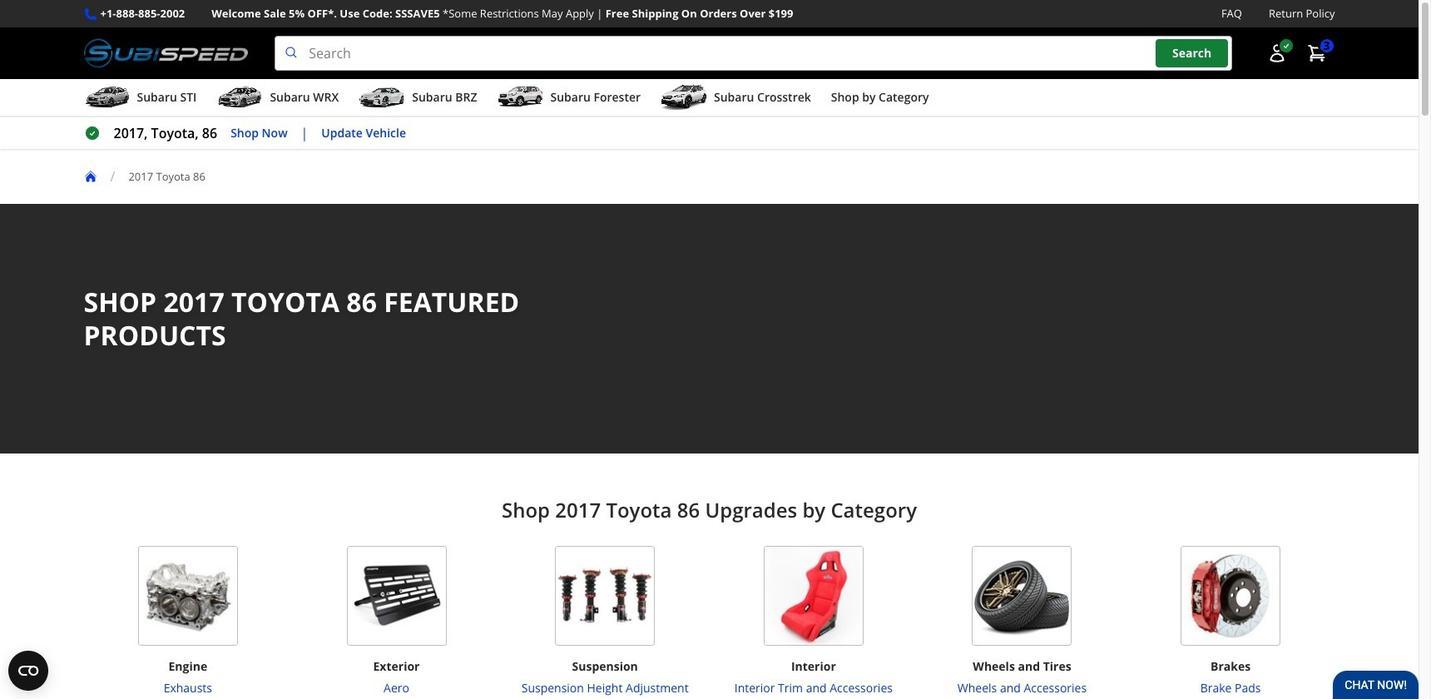 Task type: vqa. For each thing, say whether or not it's contained in the screenshot.
Exterior image
yes



Task type: describe. For each thing, give the bounding box(es) containing it.
account image
[[1267, 43, 1287, 63]]

exterior image image
[[347, 546, 447, 646]]

subispeed logo image
[[84, 36, 248, 71]]

wheels and tires image image
[[973, 546, 1072, 646]]

home image
[[84, 170, 97, 183]]

interior image image
[[764, 546, 864, 646]]



Task type: locate. For each thing, give the bounding box(es) containing it.
a subaru wrx thumbnail image image
[[217, 85, 263, 110]]

a subaru forester thumbnail image image
[[497, 85, 544, 110]]

open widget image
[[8, 651, 48, 691]]

a subaru brz thumbnail image image
[[359, 85, 406, 110]]

engine image image
[[138, 546, 238, 646]]

brakes image image
[[1181, 546, 1281, 646]]

a subaru sti thumbnail image image
[[84, 85, 130, 110]]

search input field
[[275, 36, 1232, 71]]

a subaru crosstrek thumbnail image image
[[661, 85, 707, 110]]

suspension image image
[[555, 546, 655, 646]]



